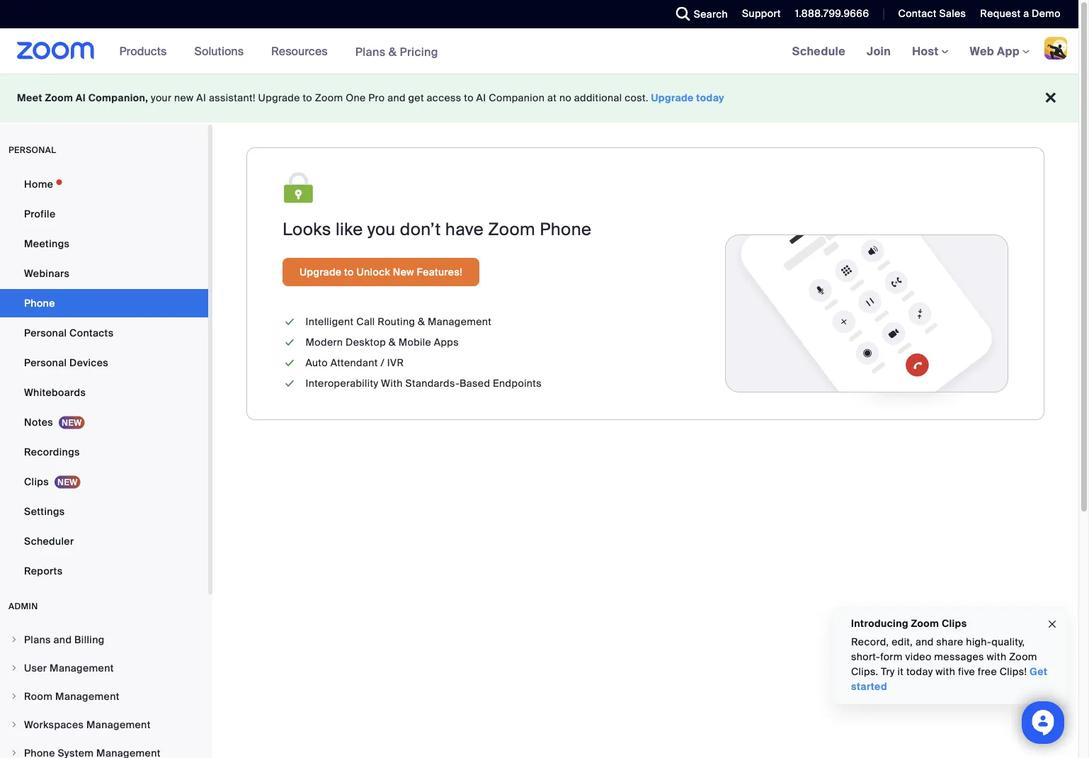 Task type: describe. For each thing, give the bounding box(es) containing it.
one
[[346, 91, 366, 105]]

try
[[882, 665, 896, 678]]

products
[[119, 44, 167, 58]]

search
[[694, 7, 728, 21]]

zoom inside record, edit, and share high-quality, short-form video messages with zoom clips. try it today with five free clips!
[[1010, 650, 1038, 664]]

request a demo
[[981, 7, 1061, 20]]

profile
[[24, 207, 56, 220]]

call
[[357, 315, 375, 328]]

looks
[[283, 218, 331, 240]]

started
[[852, 680, 888, 693]]

high-
[[967, 636, 992, 649]]

pricing
[[400, 44, 439, 59]]

reports
[[24, 564, 63, 578]]

get started
[[852, 665, 1048, 693]]

right image for room
[[10, 692, 18, 701]]

management for user management
[[50, 661, 114, 675]]

search button
[[666, 0, 732, 28]]

2 vertical spatial &
[[389, 336, 396, 349]]

/
[[381, 356, 385, 370]]

zoom logo image
[[17, 42, 95, 60]]

web app button
[[970, 44, 1030, 58]]

app
[[998, 44, 1020, 58]]

record,
[[852, 636, 890, 649]]

room management
[[24, 690, 120, 703]]

five
[[959, 665, 976, 678]]

close image
[[1047, 616, 1059, 633]]

personal contacts link
[[0, 319, 208, 347]]

and inside record, edit, and share high-quality, short-form video messages with zoom clips. try it today with five free clips!
[[916, 636, 934, 649]]

clips!
[[1000, 665, 1028, 678]]

workspaces management menu item
[[0, 711, 208, 738]]

attendant
[[331, 356, 378, 370]]

contact
[[899, 7, 937, 20]]

looks like you don't have zoom phone
[[283, 218, 592, 240]]

plans & pricing
[[355, 44, 439, 59]]

1.888.799.9666
[[796, 7, 870, 20]]

upgrade inside upgrade to unlock new features! button
[[300, 265, 342, 278]]

meet
[[17, 91, 42, 105]]

intelligent
[[306, 315, 354, 328]]

share
[[937, 636, 964, 649]]

intelligent call routing & management
[[306, 315, 492, 328]]

recordings link
[[0, 438, 208, 466]]

contact sales
[[899, 7, 967, 20]]

auto attendant / ivr
[[306, 356, 404, 370]]

reports link
[[0, 557, 208, 585]]

record, edit, and share high-quality, short-form video messages with zoom clips. try it today with five free clips!
[[852, 636, 1038, 678]]

get
[[1030, 665, 1048, 678]]

webinars
[[24, 267, 70, 280]]

workspaces management
[[24, 718, 151, 731]]

zoom left one
[[315, 91, 343, 105]]

workspaces
[[24, 718, 84, 731]]

plans and billing menu item
[[0, 626, 208, 653]]

messages
[[935, 650, 985, 664]]

and inside meet zoom ai companion, footer
[[388, 91, 406, 105]]

right image for workspaces management
[[10, 721, 18, 729]]

contacts
[[69, 326, 114, 339]]

demo
[[1032, 7, 1061, 20]]

meetings navigation
[[782, 28, 1079, 75]]

introducing
[[852, 617, 909, 630]]

phone inside personal menu menu
[[24, 297, 55, 310]]

banner containing products
[[0, 28, 1079, 75]]

modern desktop & mobile apps
[[306, 336, 459, 349]]

upgrade right cost.
[[652, 91, 694, 105]]

whiteboards
[[24, 386, 86, 399]]

meetings
[[24, 237, 70, 250]]

additional
[[575, 91, 623, 105]]

upgrade today link
[[652, 91, 725, 105]]

home link
[[0, 170, 208, 198]]

upgrade to unlock new features! button
[[283, 258, 480, 286]]

web
[[970, 44, 995, 58]]

routing
[[378, 315, 415, 328]]

settings link
[[0, 497, 208, 526]]

your
[[151, 91, 172, 105]]

notes link
[[0, 408, 208, 436]]

whiteboards link
[[0, 378, 208, 407]]

profile link
[[0, 200, 208, 228]]

solutions button
[[194, 28, 250, 74]]

zoom right have
[[488, 218, 536, 240]]

zoom right meet
[[45, 91, 73, 105]]

checked image for auto
[[283, 356, 297, 371]]

get
[[409, 91, 424, 105]]

personal menu menu
[[0, 170, 208, 587]]

0 horizontal spatial with
[[936, 665, 956, 678]]

1 ai from the left
[[76, 91, 86, 105]]

zoom up edit, in the right of the page
[[912, 617, 940, 630]]

edit,
[[892, 636, 914, 649]]

introducing zoom clips
[[852, 617, 968, 630]]

endpoints
[[493, 377, 542, 390]]

don't
[[400, 218, 441, 240]]

video
[[906, 650, 932, 664]]

home
[[24, 178, 53, 191]]

desktop
[[346, 336, 386, 349]]

profile picture image
[[1045, 37, 1068, 60]]

solutions
[[194, 44, 244, 58]]

product information navigation
[[109, 28, 449, 75]]

1 vertical spatial clips
[[942, 617, 968, 630]]

free
[[978, 665, 998, 678]]

you
[[368, 218, 396, 240]]

devices
[[69, 356, 108, 369]]



Task type: locate. For each thing, give the bounding box(es) containing it.
management for workspaces management
[[86, 718, 151, 731]]

upgrade
[[258, 91, 300, 105], [652, 91, 694, 105], [300, 265, 342, 278]]

ivr
[[388, 356, 404, 370]]

plans inside the product information navigation
[[355, 44, 386, 59]]

zoom up the clips!
[[1010, 650, 1038, 664]]

personal for personal devices
[[24, 356, 67, 369]]

with down messages in the bottom of the page
[[936, 665, 956, 678]]

right image
[[10, 636, 18, 644], [10, 692, 18, 701], [10, 749, 18, 757]]

personal up personal devices
[[24, 326, 67, 339]]

apps
[[434, 336, 459, 349]]

personal up whiteboards
[[24, 356, 67, 369]]

have
[[446, 218, 484, 240]]

1 horizontal spatial plans
[[355, 44, 386, 59]]

1 vertical spatial plans
[[24, 633, 51, 646]]

at
[[548, 91, 557, 105]]

0 horizontal spatial phone
[[24, 297, 55, 310]]

2 horizontal spatial and
[[916, 636, 934, 649]]

1 vertical spatial with
[[936, 665, 956, 678]]

host
[[913, 44, 942, 58]]

right image inside workspaces management menu item
[[10, 721, 18, 729]]

1 vertical spatial &
[[418, 315, 425, 328]]

to
[[303, 91, 312, 105], [464, 91, 474, 105], [344, 265, 354, 278]]

0 vertical spatial today
[[697, 91, 725, 105]]

2 right image from the top
[[10, 692, 18, 701]]

0 vertical spatial &
[[389, 44, 397, 59]]

user
[[24, 661, 47, 675]]

plans for plans and billing
[[24, 633, 51, 646]]

1 personal from the top
[[24, 326, 67, 339]]

0 vertical spatial with
[[987, 650, 1007, 664]]

2 ai from the left
[[197, 91, 206, 105]]

like
[[336, 218, 363, 240]]

host button
[[913, 44, 949, 58]]

1 right image from the top
[[10, 636, 18, 644]]

0 vertical spatial personal
[[24, 326, 67, 339]]

0 vertical spatial right image
[[10, 664, 18, 672]]

1 vertical spatial phone
[[24, 297, 55, 310]]

management up apps at the left top of the page
[[428, 315, 492, 328]]

management for room management
[[55, 690, 120, 703]]

right image inside plans and billing "menu item"
[[10, 636, 18, 644]]

1 checked image from the top
[[283, 315, 297, 329]]

right image for user management
[[10, 664, 18, 672]]

to down resources dropdown button
[[303, 91, 312, 105]]

management down room management menu item
[[86, 718, 151, 731]]

quality,
[[992, 636, 1026, 649]]

plans up user
[[24, 633, 51, 646]]

resources button
[[271, 28, 334, 74]]

0 horizontal spatial clips
[[24, 475, 49, 488]]

2 horizontal spatial ai
[[477, 91, 486, 105]]

mobile
[[399, 336, 432, 349]]

personal contacts
[[24, 326, 114, 339]]

and up the video
[[916, 636, 934, 649]]

personal inside 'link'
[[24, 356, 67, 369]]

request
[[981, 7, 1021, 20]]

2 horizontal spatial to
[[464, 91, 474, 105]]

request a demo link
[[970, 0, 1079, 28], [981, 7, 1061, 20]]

with
[[987, 650, 1007, 664], [936, 665, 956, 678]]

upgrade down the product information navigation
[[258, 91, 300, 105]]

companion,
[[88, 91, 148, 105]]

meetings link
[[0, 230, 208, 258]]

0 vertical spatial right image
[[10, 636, 18, 644]]

personal
[[24, 326, 67, 339], [24, 356, 67, 369]]

0 horizontal spatial and
[[53, 633, 72, 646]]

checked image left auto
[[283, 356, 297, 371]]

& up ivr
[[389, 336, 396, 349]]

and inside "menu item"
[[53, 633, 72, 646]]

1 horizontal spatial and
[[388, 91, 406, 105]]

ai left 'companion'
[[477, 91, 486, 105]]

with up free
[[987, 650, 1007, 664]]

1 horizontal spatial with
[[987, 650, 1007, 664]]

0 vertical spatial clips
[[24, 475, 49, 488]]

based
[[460, 377, 491, 390]]

clips
[[24, 475, 49, 488], [942, 617, 968, 630]]

interoperability
[[306, 377, 379, 390]]

a
[[1024, 7, 1030, 20]]

support
[[743, 7, 781, 20]]

clips up share at right
[[942, 617, 968, 630]]

2 vertical spatial right image
[[10, 749, 18, 757]]

phone link
[[0, 289, 208, 317]]

meet zoom ai companion, footer
[[0, 74, 1079, 123]]

user management
[[24, 661, 114, 675]]

clips up the settings
[[24, 475, 49, 488]]

4 checked image from the top
[[283, 376, 297, 391]]

2 personal from the top
[[24, 356, 67, 369]]

meet zoom ai companion, your new ai assistant! upgrade to zoom one pro and get access to ai companion at no additional cost. upgrade today
[[17, 91, 725, 105]]

& up mobile
[[418, 315, 425, 328]]

1 horizontal spatial to
[[344, 265, 354, 278]]

checked image left modern at left top
[[283, 335, 297, 350]]

1 horizontal spatial clips
[[942, 617, 968, 630]]

0 horizontal spatial ai
[[76, 91, 86, 105]]

to inside button
[[344, 265, 354, 278]]

today inside meet zoom ai companion, footer
[[697, 91, 725, 105]]

0 horizontal spatial today
[[697, 91, 725, 105]]

& inside the product information navigation
[[389, 44, 397, 59]]

1 right image from the top
[[10, 664, 18, 672]]

1 vertical spatial personal
[[24, 356, 67, 369]]

new
[[393, 265, 414, 278]]

plans inside "menu item"
[[24, 633, 51, 646]]

right image inside the user management menu item
[[10, 664, 18, 672]]

3 checked image from the top
[[283, 356, 297, 371]]

1 vertical spatial today
[[907, 665, 934, 678]]

2 right image from the top
[[10, 721, 18, 729]]

contact sales link
[[888, 0, 970, 28], [899, 7, 967, 20]]

room
[[24, 690, 53, 703]]

resources
[[271, 44, 328, 58]]

management down billing
[[50, 661, 114, 675]]

0 horizontal spatial to
[[303, 91, 312, 105]]

&
[[389, 44, 397, 59], [418, 315, 425, 328], [389, 336, 396, 349]]

join
[[867, 44, 892, 58]]

get started link
[[852, 665, 1048, 693]]

plans
[[355, 44, 386, 59], [24, 633, 51, 646]]

right image for plans
[[10, 636, 18, 644]]

plans for plans & pricing
[[355, 44, 386, 59]]

checked image
[[283, 315, 297, 329], [283, 335, 297, 350], [283, 356, 297, 371], [283, 376, 297, 391]]

right image left workspaces
[[10, 721, 18, 729]]

management up workspaces management
[[55, 690, 120, 703]]

scheduler link
[[0, 527, 208, 556]]

today inside record, edit, and share high-quality, short-form video messages with zoom clips. try it today with five free clips!
[[907, 665, 934, 678]]

room management menu item
[[0, 683, 208, 710]]

access
[[427, 91, 462, 105]]

plans and billing
[[24, 633, 105, 646]]

3 ai from the left
[[477, 91, 486, 105]]

plans & pricing link
[[355, 44, 439, 59], [355, 44, 439, 59]]

1 horizontal spatial phone
[[540, 218, 592, 240]]

companion
[[489, 91, 545, 105]]

2 checked image from the top
[[283, 335, 297, 350]]

short-
[[852, 650, 881, 664]]

and left get
[[388, 91, 406, 105]]

admin
[[9, 601, 38, 612]]

& left pricing
[[389, 44, 397, 59]]

pro
[[369, 91, 385, 105]]

and left billing
[[53, 633, 72, 646]]

it
[[898, 665, 904, 678]]

web app
[[970, 44, 1020, 58]]

assistant!
[[209, 91, 256, 105]]

form
[[881, 650, 903, 664]]

billing
[[74, 633, 105, 646]]

modern
[[306, 336, 343, 349]]

to left unlock
[[344, 265, 354, 278]]

to right 'access'
[[464, 91, 474, 105]]

user management menu item
[[0, 655, 208, 682]]

webinars link
[[0, 259, 208, 288]]

right image left user
[[10, 664, 18, 672]]

1 horizontal spatial ai
[[197, 91, 206, 105]]

interoperability with standards-based endpoints
[[306, 377, 542, 390]]

support link
[[732, 0, 785, 28], [743, 7, 781, 20]]

right image inside room management menu item
[[10, 692, 18, 701]]

checked image for modern
[[283, 335, 297, 350]]

personal for personal contacts
[[24, 326, 67, 339]]

clips link
[[0, 468, 208, 496]]

upgrade to unlock new features!
[[300, 265, 463, 278]]

checked image for intelligent
[[283, 315, 297, 329]]

recordings
[[24, 445, 80, 458]]

no
[[560, 91, 572, 105]]

1 vertical spatial right image
[[10, 692, 18, 701]]

plans up the meet zoom ai companion, your new ai assistant! upgrade to zoom one pro and get access to ai companion at no additional cost. upgrade today
[[355, 44, 386, 59]]

schedule link
[[782, 28, 857, 74]]

0 horizontal spatial plans
[[24, 633, 51, 646]]

menu item
[[0, 740, 208, 758]]

ai right the new on the left of the page
[[197, 91, 206, 105]]

scheduler
[[24, 535, 74, 548]]

upgrade down looks
[[300, 265, 342, 278]]

0 vertical spatial plans
[[355, 44, 386, 59]]

ai
[[76, 91, 86, 105], [197, 91, 206, 105], [477, 91, 486, 105]]

settings
[[24, 505, 65, 518]]

0 vertical spatial phone
[[540, 218, 592, 240]]

features!
[[417, 265, 463, 278]]

1 vertical spatial right image
[[10, 721, 18, 729]]

checked image left intelligent
[[283, 315, 297, 329]]

products button
[[119, 28, 173, 74]]

ai left companion,
[[76, 91, 86, 105]]

3 right image from the top
[[10, 749, 18, 757]]

right image
[[10, 664, 18, 672], [10, 721, 18, 729]]

admin menu menu
[[0, 626, 208, 758]]

clips inside personal menu menu
[[24, 475, 49, 488]]

checked image left interoperability
[[283, 376, 297, 391]]

1 horizontal spatial today
[[907, 665, 934, 678]]

banner
[[0, 28, 1079, 75]]

personal devices link
[[0, 349, 208, 377]]

notes
[[24, 416, 53, 429]]

clips.
[[852, 665, 879, 678]]

checked image for interoperability
[[283, 376, 297, 391]]



Task type: vqa. For each thing, say whether or not it's contained in the screenshot.
Thumbnail for Show and Tell with a Twist
no



